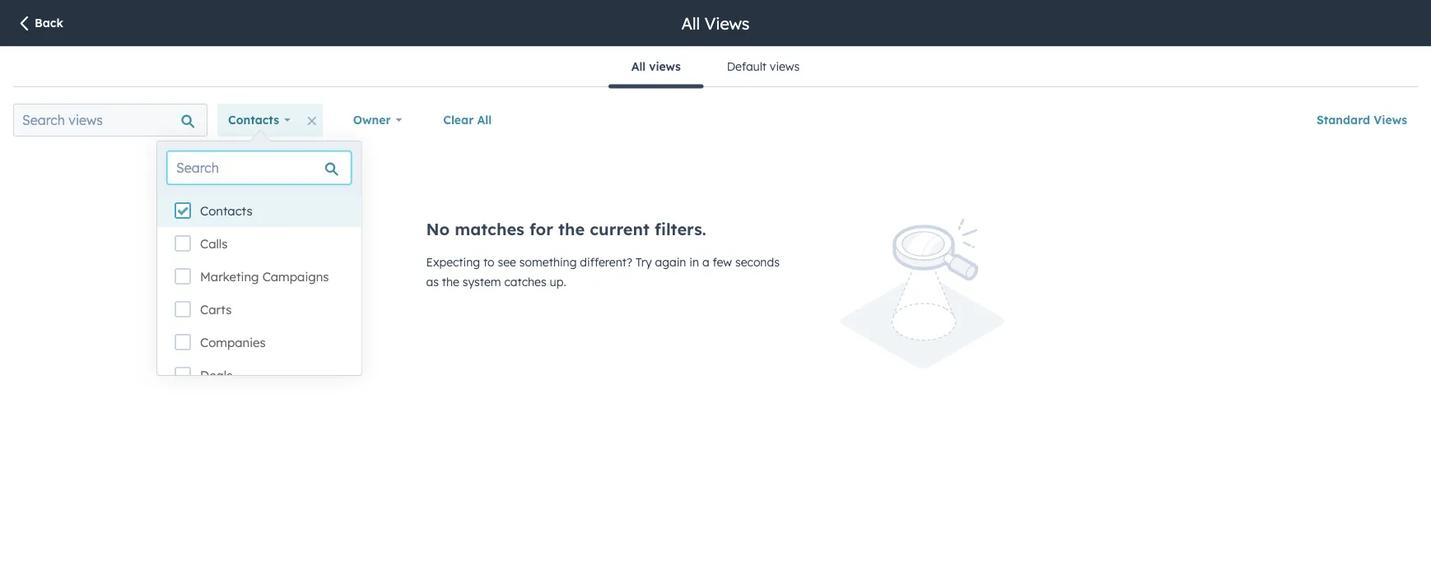 Task type: locate. For each thing, give the bounding box(es) containing it.
contacts up calls on the top of the page
[[200, 203, 253, 219]]

views up default
[[705, 13, 750, 33]]

0 horizontal spatial all
[[477, 113, 492, 127]]

for
[[530, 219, 553, 240]]

views for all views
[[649, 59, 681, 74]]

in
[[690, 255, 699, 270]]

system
[[463, 275, 501, 289]]

1 vertical spatial views
[[1374, 113, 1407, 127]]

standard views
[[1317, 113, 1407, 127]]

few
[[713, 255, 732, 270]]

calls
[[200, 236, 228, 252]]

the right the "as"
[[442, 275, 459, 289]]

all for all views
[[682, 13, 700, 33]]

seconds
[[735, 255, 780, 270]]

the
[[558, 219, 585, 240], [442, 275, 459, 289]]

2 horizontal spatial all
[[682, 13, 700, 33]]

navigation
[[608, 47, 823, 89]]

views down page section element
[[649, 59, 681, 74]]

all
[[682, 13, 700, 33], [631, 59, 646, 74], [477, 113, 492, 127]]

0 vertical spatial the
[[558, 219, 585, 240]]

1 vertical spatial the
[[442, 275, 459, 289]]

contacts
[[228, 113, 279, 127], [200, 203, 253, 219]]

1 horizontal spatial views
[[1374, 113, 1407, 127]]

contacts button
[[217, 104, 301, 137]]

all views
[[631, 59, 681, 74]]

see
[[498, 255, 516, 270]]

0 vertical spatial all
[[682, 13, 700, 33]]

again
[[655, 255, 686, 270]]

back
[[35, 16, 63, 30]]

views for default views
[[770, 59, 800, 74]]

0 horizontal spatial views
[[705, 13, 750, 33]]

no matches for the current filters.
[[426, 219, 706, 240]]

contacts up search 'search field'
[[228, 113, 279, 127]]

views
[[705, 13, 750, 33], [1374, 113, 1407, 127]]

1 vertical spatial all
[[631, 59, 646, 74]]

all inside button
[[631, 59, 646, 74]]

0 vertical spatial views
[[705, 13, 750, 33]]

all views
[[682, 13, 750, 33]]

views inside page section element
[[705, 13, 750, 33]]

a
[[702, 255, 710, 270]]

2 views from the left
[[770, 59, 800, 74]]

default views
[[727, 59, 800, 74]]

owner button
[[342, 104, 413, 137]]

catches
[[504, 275, 547, 289]]

0 vertical spatial contacts
[[228, 113, 279, 127]]

the right "for"
[[558, 219, 585, 240]]

back link
[[16, 15, 63, 33]]

0 horizontal spatial the
[[442, 275, 459, 289]]

default
[[727, 59, 767, 74]]

1 horizontal spatial the
[[558, 219, 585, 240]]

0 horizontal spatial views
[[649, 59, 681, 74]]

views right standard
[[1374, 113, 1407, 127]]

2 vertical spatial all
[[477, 113, 492, 127]]

companies
[[200, 335, 266, 351]]

1 horizontal spatial views
[[770, 59, 800, 74]]

matches
[[455, 219, 525, 240]]

views
[[649, 59, 681, 74], [770, 59, 800, 74]]

to
[[483, 255, 495, 270]]

all inside page section element
[[682, 13, 700, 33]]

views inside button
[[1374, 113, 1407, 127]]

list box
[[157, 194, 361, 392]]

1 horizontal spatial all
[[631, 59, 646, 74]]

views right default
[[770, 59, 800, 74]]

different?
[[580, 255, 632, 270]]

1 views from the left
[[649, 59, 681, 74]]

clear all
[[443, 113, 492, 127]]



Task type: vqa. For each thing, say whether or not it's contained in the screenshot.
the All in All views button
yes



Task type: describe. For each thing, give the bounding box(es) containing it.
try
[[636, 255, 652, 270]]

marketing
[[200, 269, 259, 285]]

Search views search field
[[13, 104, 208, 137]]

filters.
[[655, 219, 706, 240]]

all inside 'button'
[[477, 113, 492, 127]]

standard views button
[[1306, 104, 1418, 137]]

current
[[590, 219, 650, 240]]

clear
[[443, 113, 474, 127]]

campaigns
[[262, 269, 329, 285]]

views for all views
[[705, 13, 750, 33]]

views for standard views
[[1374, 113, 1407, 127]]

no
[[426, 219, 450, 240]]

deals
[[200, 368, 233, 384]]

owner
[[353, 113, 391, 127]]

navigation containing all views
[[608, 47, 823, 89]]

list box containing contacts
[[157, 194, 361, 392]]

all views button
[[608, 47, 704, 89]]

up.
[[550, 275, 566, 289]]

default views button
[[704, 47, 823, 86]]

the inside expecting to see something different? try again in a few seconds as the system catches up.
[[442, 275, 459, 289]]

standard
[[1317, 113, 1370, 127]]

expecting to see something different? try again in a few seconds as the system catches up.
[[426, 255, 780, 289]]

something
[[520, 255, 577, 270]]

1 vertical spatial contacts
[[200, 203, 253, 219]]

Search search field
[[167, 152, 351, 184]]

carts
[[200, 302, 232, 318]]

as
[[426, 275, 439, 289]]

contacts inside popup button
[[228, 113, 279, 127]]

marketing campaigns
[[200, 269, 329, 285]]

all for all views
[[631, 59, 646, 74]]

page section element
[[0, 0, 1431, 46]]

clear all button
[[433, 104, 503, 137]]

expecting
[[426, 255, 480, 270]]



